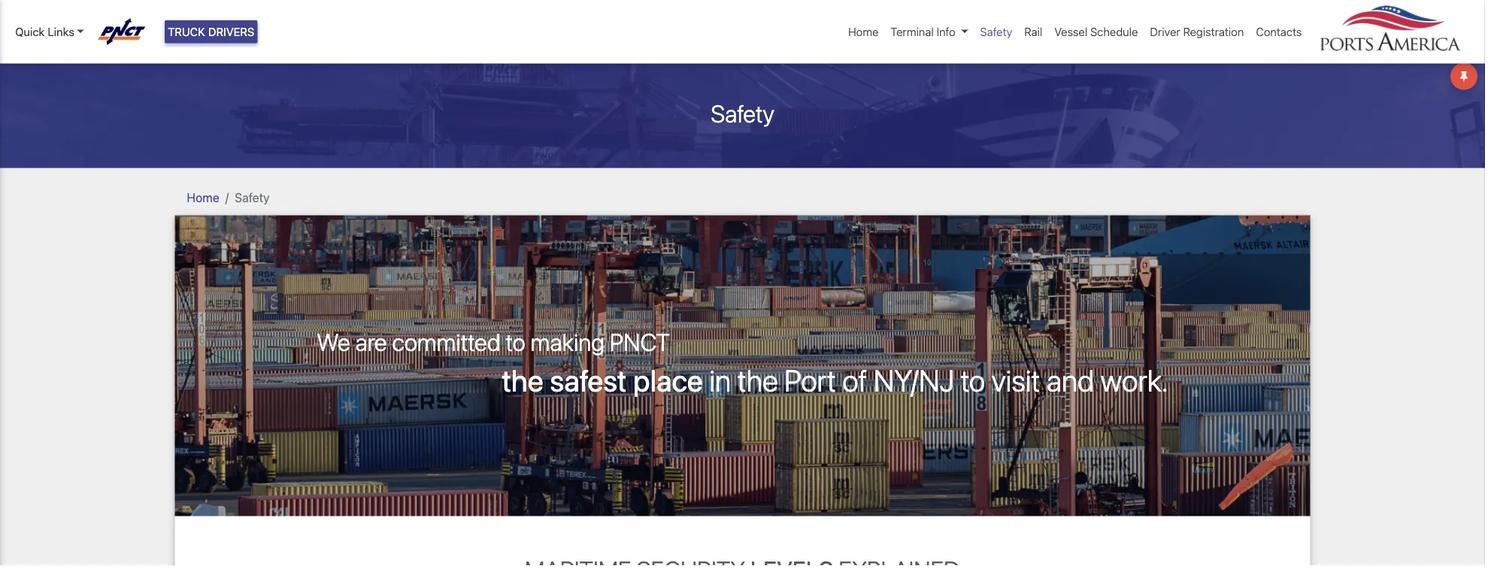 Task type: locate. For each thing, give the bounding box(es) containing it.
terminal
[[891, 25, 934, 38]]

truck drivers
[[168, 25, 255, 38]]

vessel
[[1055, 25, 1088, 38]]

to left 'visit'
[[961, 363, 986, 398]]

the down making
[[502, 363, 544, 398]]

0 horizontal spatial the
[[502, 363, 544, 398]]

links
[[48, 25, 74, 38]]

quick links link
[[15, 23, 84, 40]]

0 horizontal spatial home link
[[187, 190, 219, 205]]

to left making
[[506, 328, 526, 356]]

in
[[710, 363, 731, 398]]

0 vertical spatial home
[[849, 25, 879, 38]]

vessel schedule link
[[1049, 17, 1145, 46]]

1 horizontal spatial safety
[[711, 99, 775, 128]]

1 vertical spatial home
[[187, 190, 219, 205]]

the right in
[[738, 363, 778, 398]]

0 vertical spatial safety
[[981, 25, 1013, 38]]

driver
[[1151, 25, 1181, 38]]

the
[[502, 363, 544, 398], [738, 363, 778, 398]]

1 horizontal spatial home
[[849, 25, 879, 38]]

info
[[937, 25, 956, 38]]

vessel schedule
[[1055, 25, 1139, 38]]

1 horizontal spatial the
[[738, 363, 778, 398]]

visit
[[992, 363, 1041, 398]]

port
[[785, 363, 836, 398]]

schedule
[[1091, 25, 1139, 38]]

0 horizontal spatial safety
[[235, 190, 270, 205]]

registration
[[1184, 25, 1245, 38]]

home link
[[843, 17, 885, 46], [187, 190, 219, 205]]

pnct
[[610, 328, 670, 356]]

place
[[634, 363, 703, 398]]

to
[[506, 328, 526, 356], [961, 363, 986, 398]]

0 horizontal spatial home
[[187, 190, 219, 205]]

1 vertical spatial to
[[961, 363, 986, 398]]

2 horizontal spatial safety
[[981, 25, 1013, 38]]

home
[[849, 25, 879, 38], [187, 190, 219, 205]]

1 vertical spatial safety
[[711, 99, 775, 128]]

quick
[[15, 25, 45, 38]]

rail link
[[1019, 17, 1049, 46]]

2 the from the left
[[738, 363, 778, 398]]

0 vertical spatial to
[[506, 328, 526, 356]]

safety link
[[975, 17, 1019, 46]]

safety
[[981, 25, 1013, 38], [711, 99, 775, 128], [235, 190, 270, 205]]

0 vertical spatial home link
[[843, 17, 885, 46]]



Task type: describe. For each thing, give the bounding box(es) containing it.
are
[[356, 328, 387, 356]]

making
[[531, 328, 605, 356]]

1 vertical spatial home link
[[187, 190, 219, 205]]

terminal info
[[891, 25, 956, 38]]

contacts link
[[1251, 17, 1309, 46]]

driver registration
[[1151, 25, 1245, 38]]

rail
[[1025, 25, 1043, 38]]

0 horizontal spatial to
[[506, 328, 526, 356]]

ny/nj
[[874, 363, 955, 398]]

driver registration link
[[1145, 17, 1251, 46]]

of
[[843, 363, 868, 398]]

quick links
[[15, 25, 74, 38]]

drivers
[[208, 25, 255, 38]]

truck
[[168, 25, 205, 38]]

1 horizontal spatial to
[[961, 363, 986, 398]]

contacts
[[1257, 25, 1303, 38]]

we are committed to making pnct the safest place in the port of ny/nj to visit and work.
[[317, 328, 1169, 398]]

truck drivers link
[[165, 20, 258, 43]]

1 horizontal spatial home link
[[843, 17, 885, 46]]

1 the from the left
[[502, 363, 544, 398]]

we
[[317, 328, 350, 356]]

and
[[1047, 363, 1095, 398]]

safest
[[550, 363, 627, 398]]

terminal info link
[[885, 17, 975, 46]]

work.
[[1101, 363, 1169, 398]]

2 vertical spatial safety
[[235, 190, 270, 205]]

committed
[[392, 328, 501, 356]]



Task type: vqa. For each thing, say whether or not it's contained in the screenshot.
the middle Safety
yes



